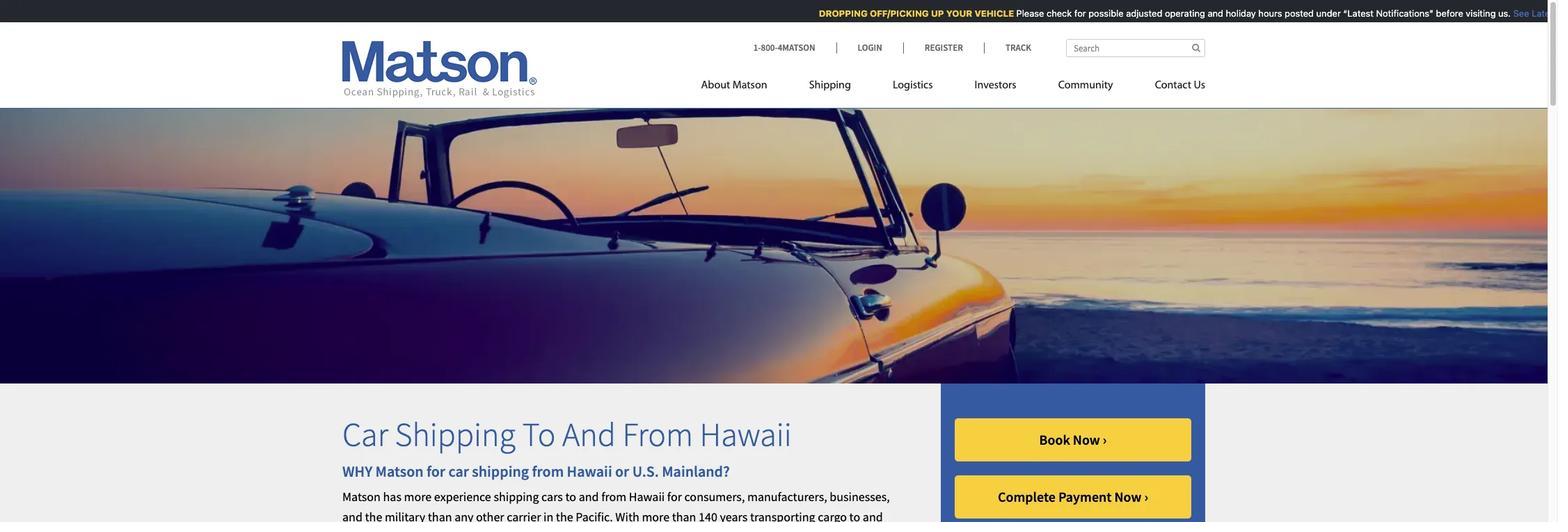 Task type: describe. For each thing, give the bounding box(es) containing it.
any
[[455, 509, 474, 522]]

investors
[[975, 80, 1017, 91]]

blue matson logo with ocean, shipping, truck, rail and logistics written beneath it. image
[[342, 41, 537, 98]]

top menu navigation
[[701, 73, 1206, 102]]

up
[[926, 8, 939, 19]]

section containing book now ›
[[924, 384, 1223, 522]]

shipping for experience
[[494, 489, 539, 505]]

adjusted
[[1121, 8, 1157, 19]]

hours
[[1253, 8, 1277, 19]]

1 vertical spatial more
[[642, 509, 670, 522]]

track
[[1006, 42, 1032, 54]]

"latest
[[1338, 8, 1369, 19]]

0 vertical spatial from
[[532, 462, 564, 481]]

1-800-4matson link
[[754, 42, 836, 54]]

car shipping to and from hawaii
[[342, 414, 792, 456]]

why
[[342, 462, 373, 481]]

for inside matson has more experience shipping cars to and from hawaii for consumers, manufacturers, businesses, and the military than any other carrier in the pacific. with more than 140 years transporting cargo to an
[[667, 489, 682, 505]]

community
[[1059, 80, 1114, 91]]

car
[[449, 462, 469, 481]]

posted
[[1280, 8, 1309, 19]]

or
[[615, 462, 630, 481]]

transporting
[[750, 509, 816, 522]]

register link
[[903, 42, 984, 54]]

investors link
[[954, 73, 1038, 102]]

1 horizontal spatial now ›
[[1115, 488, 1149, 506]]

mainland?
[[662, 462, 730, 481]]

carrier
[[507, 509, 541, 522]]

us.
[[1493, 8, 1506, 19]]

0 vertical spatial and
[[1203, 8, 1218, 19]]

2 horizontal spatial for
[[1069, 8, 1081, 19]]

Search search field
[[1066, 39, 1206, 57]]

your
[[941, 8, 967, 19]]

dropping
[[814, 8, 863, 19]]

track link
[[984, 42, 1032, 54]]

0 vertical spatial to
[[566, 489, 576, 505]]

banner image
[[0, 86, 1548, 384]]

contact us link
[[1134, 73, 1206, 102]]

2 the from the left
[[556, 509, 573, 522]]

0 horizontal spatial hawaii
[[567, 462, 612, 481]]

check
[[1042, 8, 1067, 19]]

register
[[925, 42, 963, 54]]

operating
[[1160, 8, 1200, 19]]

latest
[[1527, 8, 1553, 19]]

hawaii inside matson has more experience shipping cars to and from hawaii for consumers, manufacturers, businesses, and the military than any other carrier in the pacific. with more than 140 years transporting cargo to an
[[629, 489, 665, 505]]

login
[[858, 42, 882, 54]]

shipping link
[[788, 73, 872, 102]]

1 vertical spatial shipping
[[395, 414, 516, 456]]

visiting
[[1461, 8, 1491, 19]]

please
[[1011, 8, 1039, 19]]

cargo
[[818, 509, 847, 522]]

consumers,
[[685, 489, 745, 505]]

search image
[[1192, 43, 1201, 52]]

1 vertical spatial and
[[579, 489, 599, 505]]

matson has more experience shipping cars to and from hawaii for consumers, manufacturers, businesses, and the military than any other carrier in the pacific. with more than 140 years transporting cargo to an
[[342, 489, 894, 522]]

pacific.
[[576, 509, 613, 522]]

0 horizontal spatial now ›
[[1073, 431, 1107, 449]]

contact us
[[1155, 80, 1206, 91]]

0 horizontal spatial for
[[427, 462, 446, 481]]

140
[[699, 509, 718, 522]]

to
[[522, 414, 556, 456]]

matson for about
[[733, 80, 768, 91]]

see latest n link
[[1506, 8, 1559, 19]]

u.s.
[[633, 462, 659, 481]]



Task type: vqa. For each thing, say whether or not it's contained in the screenshot.
the bottommost for
yes



Task type: locate. For each thing, give the bounding box(es) containing it.
payment
[[1059, 488, 1112, 506]]

for right check
[[1069, 8, 1081, 19]]

1 horizontal spatial from
[[602, 489, 627, 505]]

1 horizontal spatial for
[[667, 489, 682, 505]]

see
[[1508, 8, 1524, 19]]

2 horizontal spatial and
[[1203, 8, 1218, 19]]

notifications"
[[1371, 8, 1429, 19]]

logistics link
[[872, 73, 954, 102]]

matson inside matson has more experience shipping cars to and from hawaii for consumers, manufacturers, businesses, and the military than any other carrier in the pacific. with more than 140 years transporting cargo to an
[[342, 489, 381, 505]]

vehicle
[[970, 8, 1009, 19]]

shipping
[[809, 80, 851, 91], [395, 414, 516, 456]]

n
[[1556, 8, 1559, 19]]

under
[[1311, 8, 1336, 19]]

0 vertical spatial shipping
[[809, 80, 851, 91]]

shipping inside shipping link
[[809, 80, 851, 91]]

2 vertical spatial for
[[667, 489, 682, 505]]

1 horizontal spatial more
[[642, 509, 670, 522]]

than
[[428, 509, 452, 522], [672, 509, 696, 522]]

cars
[[542, 489, 563, 505]]

0 horizontal spatial to
[[566, 489, 576, 505]]

1 vertical spatial hawaii
[[567, 462, 612, 481]]

from up cars
[[532, 462, 564, 481]]

and
[[563, 414, 616, 456]]

matson
[[733, 80, 768, 91], [376, 462, 424, 481], [342, 489, 381, 505]]

from up with
[[602, 489, 627, 505]]

community link
[[1038, 73, 1134, 102]]

login link
[[836, 42, 903, 54]]

2 horizontal spatial hawaii
[[700, 414, 792, 456]]

1 vertical spatial shipping
[[494, 489, 539, 505]]

contact
[[1155, 80, 1192, 91]]

about matson
[[701, 80, 768, 91]]

more right with
[[642, 509, 670, 522]]

matson inside top menu navigation
[[733, 80, 768, 91]]

the right in at the bottom of page
[[556, 509, 573, 522]]

for left car
[[427, 462, 446, 481]]

logistics
[[893, 80, 933, 91]]

years
[[720, 509, 748, 522]]

0 vertical spatial for
[[1069, 8, 1081, 19]]

has
[[383, 489, 402, 505]]

to right cars
[[566, 489, 576, 505]]

0 horizontal spatial from
[[532, 462, 564, 481]]

shipping up carrier
[[494, 489, 539, 505]]

0 vertical spatial now ›
[[1073, 431, 1107, 449]]

1 vertical spatial for
[[427, 462, 446, 481]]

0 vertical spatial matson
[[733, 80, 768, 91]]

now › right payment
[[1115, 488, 1149, 506]]

other
[[476, 509, 504, 522]]

and
[[1203, 8, 1218, 19], [579, 489, 599, 505], [342, 509, 363, 522]]

0 horizontal spatial more
[[404, 489, 432, 505]]

1 horizontal spatial the
[[556, 509, 573, 522]]

1-800-4matson
[[754, 42, 815, 54]]

matson for why
[[376, 462, 424, 481]]

businesses,
[[830, 489, 890, 505]]

more
[[404, 489, 432, 505], [642, 509, 670, 522]]

and down why
[[342, 509, 363, 522]]

hawaii up "mainland?"
[[700, 414, 792, 456]]

to
[[566, 489, 576, 505], [850, 509, 861, 522]]

about
[[701, 80, 730, 91]]

1 the from the left
[[365, 509, 382, 522]]

us
[[1194, 80, 1206, 91]]

1-
[[754, 42, 761, 54]]

1 horizontal spatial and
[[579, 489, 599, 505]]

the
[[365, 509, 382, 522], [556, 509, 573, 522]]

0 horizontal spatial the
[[365, 509, 382, 522]]

possible
[[1084, 8, 1119, 19]]

matson down why
[[342, 489, 381, 505]]

shipping up car
[[395, 414, 516, 456]]

military
[[385, 509, 425, 522]]

1 horizontal spatial to
[[850, 509, 861, 522]]

book now › link
[[955, 419, 1192, 462]]

experience
[[434, 489, 491, 505]]

book
[[1040, 431, 1070, 449]]

shipping down 4matson
[[809, 80, 851, 91]]

4matson
[[778, 42, 815, 54]]

in
[[544, 509, 554, 522]]

hawaii left or
[[567, 462, 612, 481]]

complete payment now › link
[[955, 476, 1192, 519]]

shipping
[[472, 462, 529, 481], [494, 489, 539, 505]]

1 horizontal spatial than
[[672, 509, 696, 522]]

than left any
[[428, 509, 452, 522]]

more up 'military'
[[404, 489, 432, 505]]

1 vertical spatial now ›
[[1115, 488, 1149, 506]]

1 horizontal spatial shipping
[[809, 80, 851, 91]]

2 vertical spatial matson
[[342, 489, 381, 505]]

2 than from the left
[[672, 509, 696, 522]]

0 horizontal spatial shipping
[[395, 414, 516, 456]]

section
[[924, 384, 1223, 522]]

for down "mainland?"
[[667, 489, 682, 505]]

for
[[1069, 8, 1081, 19], [427, 462, 446, 481], [667, 489, 682, 505]]

1 horizontal spatial hawaii
[[629, 489, 665, 505]]

from
[[623, 414, 693, 456]]

book now ›
[[1040, 431, 1107, 449]]

1 vertical spatial from
[[602, 489, 627, 505]]

from
[[532, 462, 564, 481], [602, 489, 627, 505]]

0 vertical spatial more
[[404, 489, 432, 505]]

to down businesses,
[[850, 509, 861, 522]]

2 vertical spatial hawaii
[[629, 489, 665, 505]]

0 horizontal spatial and
[[342, 509, 363, 522]]

shipping for car
[[472, 462, 529, 481]]

with
[[616, 509, 640, 522]]

car
[[342, 414, 388, 456]]

off/picking
[[865, 8, 924, 19]]

complete
[[998, 488, 1056, 506]]

hawaii
[[700, 414, 792, 456], [567, 462, 612, 481], [629, 489, 665, 505]]

now › right book
[[1073, 431, 1107, 449]]

complete payment now ›
[[998, 488, 1149, 506]]

matson right about
[[733, 80, 768, 91]]

manufacturers,
[[748, 489, 827, 505]]

matson up has
[[376, 462, 424, 481]]

from inside matson has more experience shipping cars to and from hawaii for consumers, manufacturers, businesses, and the military than any other carrier in the pacific. with more than 140 years transporting cargo to an
[[602, 489, 627, 505]]

why matson for car shipping from hawaii or u.s. mainland?
[[342, 462, 730, 481]]

shipping right car
[[472, 462, 529, 481]]

and left holiday
[[1203, 8, 1218, 19]]

than left 140
[[672, 509, 696, 522]]

2 vertical spatial and
[[342, 509, 363, 522]]

now ›
[[1073, 431, 1107, 449], [1115, 488, 1149, 506]]

holiday
[[1221, 8, 1251, 19]]

the left 'military'
[[365, 509, 382, 522]]

800-
[[761, 42, 778, 54]]

1 vertical spatial to
[[850, 509, 861, 522]]

0 vertical spatial hawaii
[[700, 414, 792, 456]]

1 vertical spatial matson
[[376, 462, 424, 481]]

hawaii down u.s.
[[629, 489, 665, 505]]

and up pacific.
[[579, 489, 599, 505]]

None search field
[[1066, 39, 1206, 57]]

dropping off/picking up your vehicle please check for possible adjusted operating and holiday hours posted under "latest notifications" before visiting us. see latest n
[[814, 8, 1559, 19]]

about matson link
[[701, 73, 788, 102]]

0 horizontal spatial than
[[428, 509, 452, 522]]

shipping inside matson has more experience shipping cars to and from hawaii for consumers, manufacturers, businesses, and the military than any other carrier in the pacific. with more than 140 years transporting cargo to an
[[494, 489, 539, 505]]

before
[[1431, 8, 1458, 19]]

0 vertical spatial shipping
[[472, 462, 529, 481]]

1 than from the left
[[428, 509, 452, 522]]



